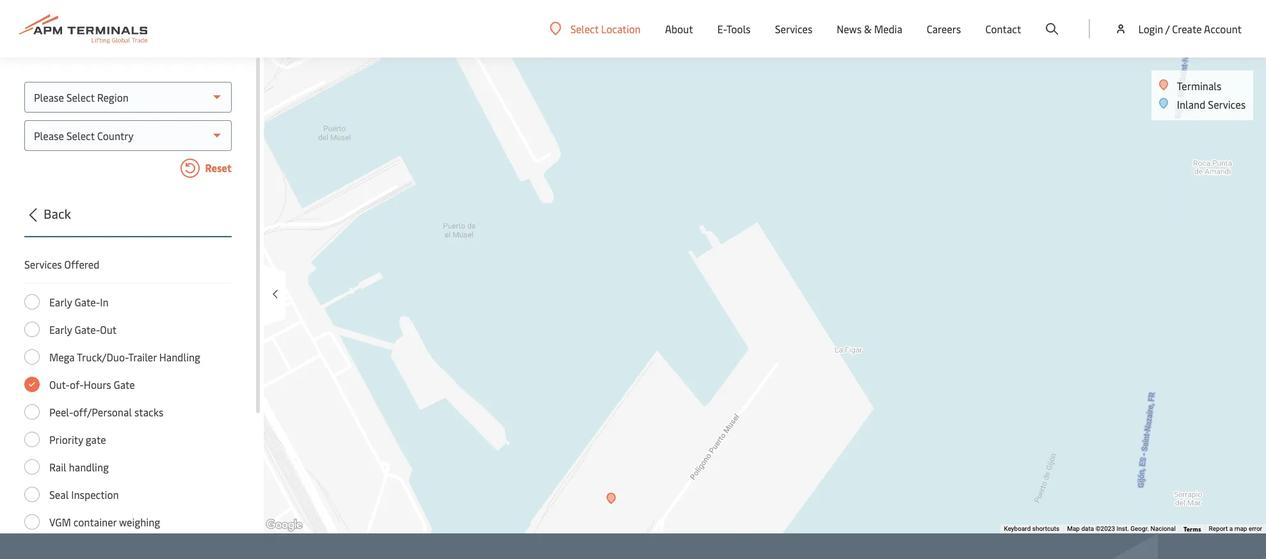 Task type: locate. For each thing, give the bounding box(es) containing it.
a
[[1230, 526, 1233, 533]]

1 vertical spatial early
[[49, 323, 72, 337]]

gate- up early gate-out at the left of the page
[[75, 295, 100, 309]]

/
[[1166, 22, 1170, 36]]

0 horizontal spatial services
[[24, 257, 62, 271]]

gate- down "early gate-in"
[[75, 323, 100, 337]]

truck/duo-
[[77, 350, 128, 364]]

inst.
[[1117, 526, 1129, 533]]

nacional
[[1151, 526, 1176, 533]]

stacks
[[134, 405, 163, 419]]

Early Gate-In radio
[[24, 294, 40, 310]]

early for early gate-in
[[49, 295, 72, 309]]

services right tools
[[775, 22, 813, 36]]

trailer
[[128, 350, 157, 364]]

reset
[[203, 161, 232, 175]]

keyboard shortcuts button
[[1004, 525, 1060, 534]]

services for services offered
[[24, 257, 62, 271]]

mega
[[49, 350, 75, 364]]

google image
[[263, 517, 305, 534]]

terms link
[[1184, 525, 1201, 534]]

login
[[1138, 22, 1163, 36]]

e-
[[717, 22, 727, 36]]

contact
[[985, 22, 1021, 36]]

2 horizontal spatial services
[[1208, 97, 1246, 111]]

inspection
[[71, 488, 119, 502]]

early up mega
[[49, 323, 72, 337]]

2 gate- from the top
[[75, 323, 100, 337]]

keyboard
[[1004, 526, 1031, 533]]

off/personal
[[73, 405, 132, 419]]

vgm container weighing
[[49, 515, 160, 529]]

early for early gate-out
[[49, 323, 72, 337]]

inland
[[1177, 97, 1206, 111]]

select location button
[[550, 21, 641, 36]]

1 vertical spatial services
[[1208, 97, 1246, 111]]

login / create account link
[[1115, 0, 1242, 58]]

hours
[[84, 378, 111, 392]]

services for services
[[775, 22, 813, 36]]

back button
[[20, 204, 232, 237]]

Peel-off/Personal stacks radio
[[24, 405, 40, 420]]

Mega Truck/Duo-Trailer Handling radio
[[24, 350, 40, 365]]

Seal Inspection radio
[[24, 487, 40, 503]]

1 vertical spatial gate-
[[75, 323, 100, 337]]

services
[[775, 22, 813, 36], [1208, 97, 1246, 111], [24, 257, 62, 271]]

peel-off/personal stacks
[[49, 405, 163, 419]]

handling
[[159, 350, 200, 364]]

1 early from the top
[[49, 295, 72, 309]]

report a map error
[[1209, 526, 1262, 533]]

early right early gate-in radio
[[49, 295, 72, 309]]

keyboard shortcuts
[[1004, 526, 1060, 533]]

container
[[73, 515, 117, 529]]

early gate-out
[[49, 323, 117, 337]]

select location
[[571, 21, 641, 36]]

&
[[864, 22, 872, 36]]

2 early from the top
[[49, 323, 72, 337]]

1 gate- from the top
[[75, 295, 100, 309]]

gate
[[86, 433, 106, 447]]

0 vertical spatial early
[[49, 295, 72, 309]]

careers
[[927, 22, 961, 36]]

1 horizontal spatial services
[[775, 22, 813, 36]]

terms
[[1184, 525, 1201, 534]]

peel-
[[49, 405, 73, 419]]

account
[[1204, 22, 1242, 36]]

location
[[601, 21, 641, 36]]

gate- for in
[[75, 295, 100, 309]]

gate-
[[75, 295, 100, 309], [75, 323, 100, 337]]

about button
[[665, 0, 693, 58]]

early
[[49, 295, 72, 309], [49, 323, 72, 337]]

Priority gate radio
[[24, 432, 40, 447]]

0 vertical spatial gate-
[[75, 295, 100, 309]]

0 vertical spatial services
[[775, 22, 813, 36]]

contact button
[[985, 0, 1021, 58]]

services left offered
[[24, 257, 62, 271]]

2 vertical spatial services
[[24, 257, 62, 271]]

services down "terminals"
[[1208, 97, 1246, 111]]



Task type: describe. For each thing, give the bounding box(es) containing it.
map
[[1235, 526, 1247, 533]]

weighing
[[119, 515, 160, 529]]

news & media button
[[837, 0, 903, 58]]

mega truck/duo-trailer handling
[[49, 350, 200, 364]]

map region
[[236, 0, 1266, 555]]

reset button
[[24, 159, 232, 181]]

geogr.
[[1131, 526, 1149, 533]]

select
[[571, 21, 599, 36]]

create
[[1172, 22, 1202, 36]]

handling
[[69, 460, 109, 474]]

Rail handling radio
[[24, 460, 40, 475]]

error
[[1249, 526, 1262, 533]]

terminals
[[1177, 79, 1222, 93]]

©2023
[[1096, 526, 1115, 533]]

gate
[[114, 378, 135, 392]]

about
[[665, 22, 693, 36]]

offered
[[64, 257, 99, 271]]

out
[[100, 323, 117, 337]]

shortcuts
[[1032, 526, 1060, 533]]

priority gate
[[49, 433, 106, 447]]

out-
[[49, 378, 70, 392]]

in
[[100, 295, 109, 309]]

back
[[44, 205, 71, 222]]

e-tools
[[717, 22, 751, 36]]

Early Gate-Out radio
[[24, 322, 40, 337]]

report
[[1209, 526, 1228, 533]]

services button
[[775, 0, 813, 58]]

VGM container weighing radio
[[24, 515, 40, 530]]

login / create account
[[1138, 22, 1242, 36]]

services offered
[[24, 257, 99, 271]]

early gate-in
[[49, 295, 109, 309]]

seal
[[49, 488, 69, 502]]

news
[[837, 22, 862, 36]]

inland services
[[1177, 97, 1246, 111]]

news & media
[[837, 22, 903, 36]]

Out-of-Hours Gate radio
[[24, 377, 40, 392]]

report a map error link
[[1209, 526, 1262, 533]]

data
[[1081, 526, 1094, 533]]

seal inspection
[[49, 488, 119, 502]]

of-
[[70, 378, 84, 392]]

map data ©2023 inst. geogr. nacional
[[1067, 526, 1176, 533]]

careers button
[[927, 0, 961, 58]]

e-tools button
[[717, 0, 751, 58]]

media
[[874, 22, 903, 36]]

rail handling
[[49, 460, 109, 474]]

priority
[[49, 433, 83, 447]]

gate- for out
[[75, 323, 100, 337]]

rail
[[49, 460, 66, 474]]

tools
[[727, 22, 751, 36]]

out-of-hours gate
[[49, 378, 135, 392]]

map
[[1067, 526, 1080, 533]]

vgm
[[49, 515, 71, 529]]



Task type: vqa. For each thing, say whether or not it's contained in the screenshot.
Hague.
no



